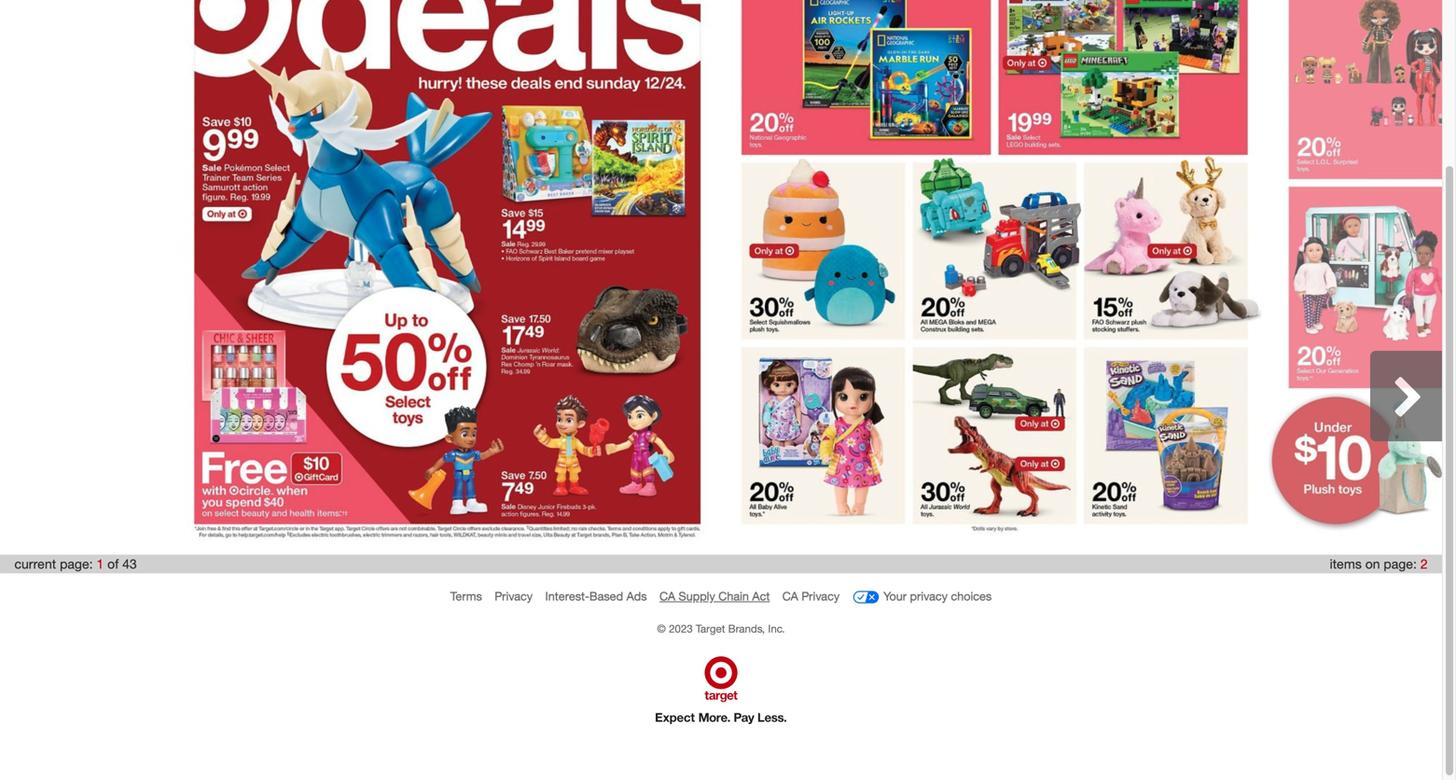 Task type: locate. For each thing, give the bounding box(es) containing it.
your privacy choices
[[884, 589, 992, 603]]

1 ca from the left
[[660, 589, 676, 603]]

privacy
[[495, 589, 533, 603], [802, 589, 840, 603]]

ca left supply
[[660, 589, 676, 603]]

1
[[97, 556, 104, 572]]

0 horizontal spatial privacy
[[495, 589, 533, 603]]

ads
[[627, 589, 647, 603]]

ca
[[660, 589, 676, 603], [783, 589, 799, 603]]

choices
[[951, 589, 992, 603]]

1 horizontal spatial page:
[[1384, 556, 1417, 572]]

page: left 1
[[60, 556, 93, 572]]

privacy right terms link
[[495, 589, 533, 603]]

page:
[[60, 556, 93, 572], [1384, 556, 1417, 572]]

privacy left ccpa icon
[[802, 589, 840, 603]]

ca privacy link
[[783, 589, 840, 603]]

ca right act
[[783, 589, 799, 603]]

1 page: from the left
[[60, 556, 93, 572]]

chain
[[719, 589, 749, 603]]

page: left 2
[[1384, 556, 1417, 572]]

ca for ca privacy
[[783, 589, 799, 603]]

0 horizontal spatial ca
[[660, 589, 676, 603]]

inc.
[[768, 622, 785, 635]]

2023
[[669, 622, 693, 635]]

1 horizontal spatial privacy
[[802, 589, 840, 603]]

0 horizontal spatial page:
[[60, 556, 93, 572]]

of
[[107, 556, 119, 572]]

1 horizontal spatial ca
[[783, 589, 799, 603]]

your
[[884, 589, 907, 603]]

supply
[[679, 589, 715, 603]]

2 ca from the left
[[783, 589, 799, 603]]



Task type: vqa. For each thing, say whether or not it's contained in the screenshot.
1
yes



Task type: describe. For each thing, give the bounding box(es) containing it.
page 1 image
[[174, 0, 721, 545]]

page 3 image
[[1269, 0, 1457, 545]]

ca supply chain act link
[[660, 589, 770, 603]]

brands,
[[728, 622, 765, 635]]

interest-based ads link
[[545, 589, 647, 603]]

target
[[696, 622, 725, 635]]

43
[[122, 556, 137, 572]]

act
[[753, 589, 770, 603]]

current
[[14, 556, 56, 572]]

©
[[657, 622, 666, 635]]

interest-
[[545, 589, 590, 603]]

page 2 image
[[721, 0, 1269, 545]]

terms link
[[450, 589, 482, 603]]

your privacy choices link
[[852, 583, 992, 611]]

1 privacy from the left
[[495, 589, 533, 603]]

items
[[1330, 556, 1362, 572]]

privacy link
[[495, 589, 533, 603]]

2 page: from the left
[[1384, 556, 1417, 572]]

ca supply chain act
[[660, 589, 770, 603]]

items on page: 2
[[1330, 556, 1428, 572]]

2
[[1421, 556, 1428, 572]]

2 privacy from the left
[[802, 589, 840, 603]]

ca for ca supply chain act
[[660, 589, 676, 603]]

ccpa image
[[852, 583, 880, 611]]

ca privacy
[[783, 589, 840, 603]]

interest-based ads
[[545, 589, 647, 603]]

based
[[590, 589, 623, 603]]

current page: 1 of 43
[[14, 556, 137, 572]]

terms
[[450, 589, 482, 603]]

privacy
[[910, 589, 948, 603]]

© 2023 target brands, inc.
[[657, 622, 785, 635]]

on
[[1366, 556, 1381, 572]]



